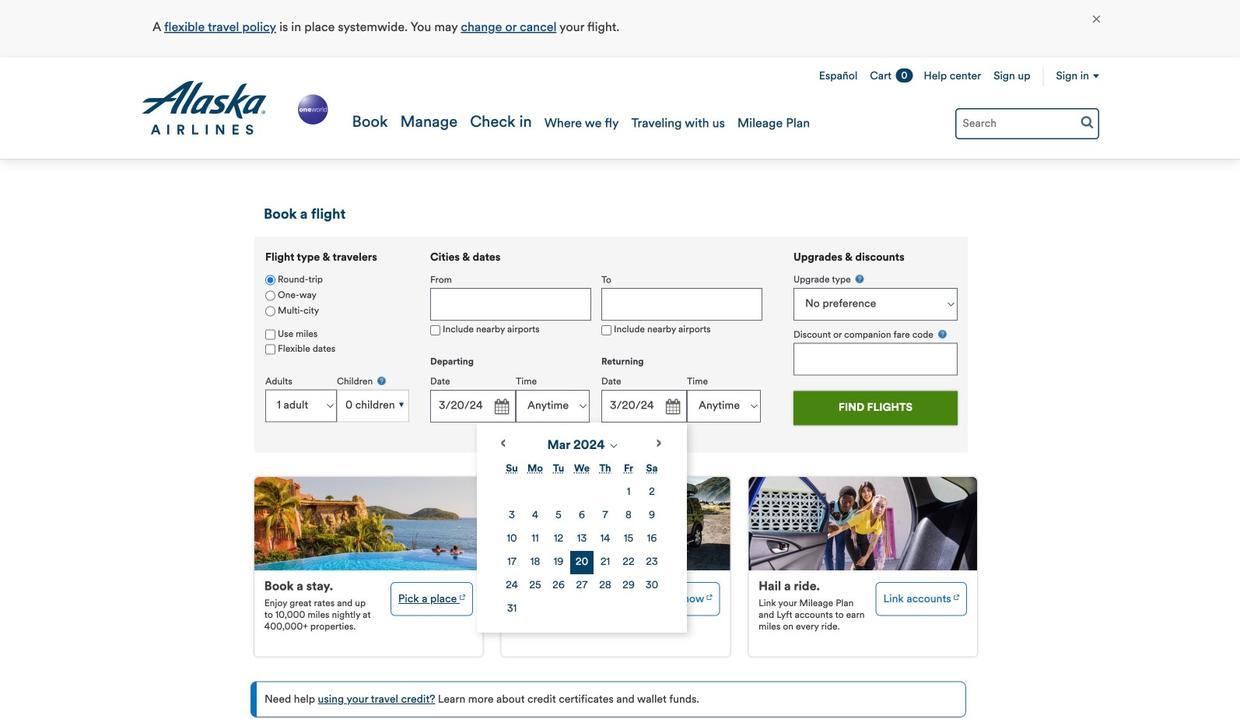 Task type: describe. For each thing, give the bounding box(es) containing it.
2 horizontal spatial group
[[794, 273, 958, 376]]

1   radio from the top
[[265, 275, 276, 285]]

1 row from the top
[[501, 481, 664, 504]]

option group inside "group"
[[265, 273, 409, 320]]

  radio
[[265, 291, 276, 301]]

photo of an suv driving towards a mountain image
[[502, 477, 730, 571]]

open datepicker image
[[662, 396, 683, 418]]

alaska airlines logo image
[[141, 81, 268, 135]]

some kids opening a door image
[[749, 477, 978, 571]]

2 row from the top
[[501, 504, 664, 528]]



Task type: locate. For each thing, give the bounding box(es) containing it.
5 row from the top
[[501, 574, 664, 598]]

header nav bar navigation
[[0, 58, 1241, 160]]

option group
[[265, 273, 409, 320]]

book rides image
[[954, 589, 960, 602]]

open datepicker image
[[490, 396, 512, 418]]

grid inside "group"
[[501, 458, 664, 621]]

None checkbox
[[430, 325, 441, 335], [602, 325, 612, 335], [265, 344, 276, 354], [430, 325, 441, 335], [602, 325, 612, 335], [265, 344, 276, 354]]

  radio down   radio
[[265, 306, 276, 317]]

3 row from the top
[[501, 528, 664, 551]]

0 horizontal spatial group
[[255, 237, 420, 443]]

grid
[[501, 458, 664, 621]]

1 horizontal spatial group
[[430, 252, 773, 633]]

group
[[255, 237, 420, 443], [430, 252, 773, 633], [794, 273, 958, 376]]

  radio
[[265, 275, 276, 285], [265, 306, 276, 317]]

Search text field
[[956, 108, 1100, 139]]

  radio up   radio
[[265, 275, 276, 285]]

1 vertical spatial   radio
[[265, 306, 276, 317]]

None text field
[[794, 343, 958, 376], [602, 390, 687, 423], [794, 343, 958, 376], [602, 390, 687, 423]]

None submit
[[794, 391, 958, 426]]

oneworld logo image
[[295, 91, 331, 128]]

row
[[501, 481, 664, 504], [501, 504, 664, 528], [501, 528, 664, 551], [501, 551, 664, 574], [501, 574, 664, 598]]

None text field
[[430, 288, 592, 321], [602, 288, 763, 321], [430, 390, 516, 423], [430, 288, 592, 321], [602, 288, 763, 321], [430, 390, 516, 423]]

photo of a hotel with a swimming pool and palm trees image
[[255, 477, 483, 571]]

4 row from the top
[[501, 551, 664, 574]]

0 vertical spatial   radio
[[265, 275, 276, 285]]

cell
[[617, 481, 641, 504], [641, 481, 664, 504], [501, 504, 524, 528], [524, 504, 547, 528], [547, 504, 571, 528], [571, 504, 594, 528], [594, 504, 617, 528], [617, 504, 641, 528], [641, 504, 664, 528], [501, 528, 524, 551], [524, 528, 547, 551], [547, 528, 571, 551], [571, 528, 594, 551], [594, 528, 617, 551], [617, 528, 641, 551], [641, 528, 664, 551], [501, 551, 524, 574], [524, 551, 547, 574], [547, 551, 571, 574], [571, 551, 594, 574], [594, 551, 617, 574], [617, 551, 641, 574], [641, 551, 664, 574], [501, 574, 524, 598], [524, 574, 547, 598], [547, 574, 571, 598], [571, 574, 594, 598], [594, 574, 617, 598], [617, 574, 641, 598], [641, 574, 664, 598], [501, 598, 524, 621]]

2   radio from the top
[[265, 306, 276, 317]]

rent now image
[[707, 589, 713, 602]]

  checkbox
[[265, 330, 276, 340]]

search button image
[[1081, 115, 1094, 128]]

book a stay image
[[460, 589, 465, 602]]



Task type: vqa. For each thing, say whether or not it's contained in the screenshot.
text field
yes



